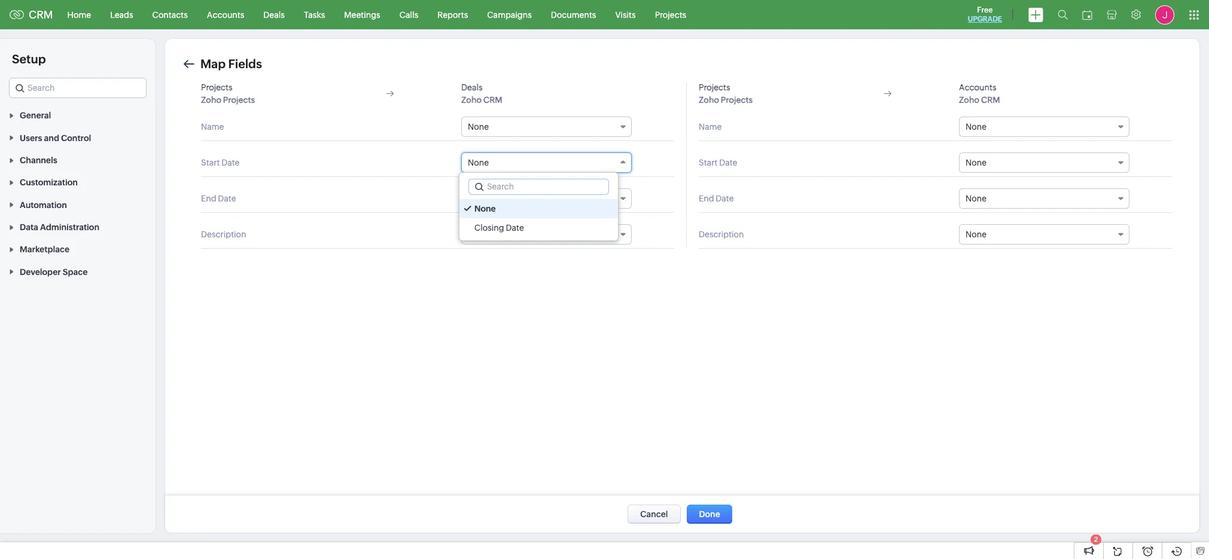 Task type: describe. For each thing, give the bounding box(es) containing it.
start for accounts zoho crm
[[699, 158, 718, 168]]

tasks link
[[294, 0, 335, 29]]

name for deals zoho crm
[[201, 122, 224, 132]]

projects link
[[646, 0, 696, 29]]

calls
[[400, 10, 418, 19]]

deals link
[[254, 0, 294, 29]]

data administration button
[[0, 216, 156, 238]]

list box containing none
[[460, 196, 618, 241]]

end date for deals zoho crm
[[201, 194, 236, 203]]

developer space
[[20, 267, 88, 277]]

users and control button
[[0, 126, 156, 149]]

channels button
[[0, 149, 156, 171]]

control
[[61, 133, 91, 143]]

accounts for accounts zoho crm
[[959, 83, 997, 92]]

home
[[67, 10, 91, 19]]

home link
[[58, 0, 101, 29]]

data administration
[[20, 223, 99, 232]]

zoho inside deals zoho crm
[[461, 95, 482, 105]]

campaigns link
[[478, 0, 542, 29]]

reports
[[438, 10, 468, 19]]

calls link
[[390, 0, 428, 29]]

marketplace button
[[0, 238, 156, 261]]

3 zoho from the left
[[699, 95, 719, 105]]

projects zoho projects for accounts
[[699, 83, 753, 105]]

end for deals zoho crm
[[201, 194, 216, 203]]

setup
[[12, 52, 46, 66]]

cancel
[[641, 510, 668, 519]]

documents
[[551, 10, 596, 19]]

name for accounts zoho crm
[[699, 122, 722, 132]]

developer space button
[[0, 261, 156, 283]]

create menu image
[[1029, 7, 1044, 22]]

search element
[[1051, 0, 1075, 29]]

automation button
[[0, 194, 156, 216]]

crm for deals zoho crm
[[483, 95, 503, 105]]

data
[[20, 223, 38, 232]]

accounts link
[[197, 0, 254, 29]]

meetings link
[[335, 0, 390, 29]]

map fields
[[200, 57, 262, 71]]

done
[[699, 510, 720, 519]]

end date for accounts zoho crm
[[699, 194, 734, 203]]

end for accounts zoho crm
[[699, 194, 714, 203]]

users
[[20, 133, 42, 143]]

start date for accounts zoho crm
[[699, 158, 738, 168]]

and
[[44, 133, 59, 143]]

2
[[1095, 536, 1098, 543]]

general button
[[0, 104, 156, 126]]

channels
[[20, 156, 57, 165]]

developer
[[20, 267, 61, 277]]

leads
[[110, 10, 133, 19]]

deals for deals
[[264, 10, 285, 19]]

date inside option
[[506, 223, 524, 233]]

description for deals zoho crm
[[201, 230, 246, 239]]

none inside option
[[475, 204, 496, 214]]

fields
[[228, 57, 262, 71]]

create menu element
[[1022, 0, 1051, 29]]

closing date option
[[460, 218, 618, 238]]

upgrade
[[968, 15, 1002, 23]]

cancel button
[[628, 505, 681, 524]]

visits link
[[606, 0, 646, 29]]

leads link
[[101, 0, 143, 29]]



Task type: vqa. For each thing, say whether or not it's contained in the screenshot.
End Date corresponding to Deals Zoho CRM
yes



Task type: locate. For each thing, give the bounding box(es) containing it.
projects zoho projects for deals
[[201, 83, 255, 105]]

1 horizontal spatial accounts
[[959, 83, 997, 92]]

closing date
[[475, 223, 524, 233]]

start date for deals zoho crm
[[201, 158, 240, 168]]

list box
[[460, 196, 618, 241]]

date
[[222, 158, 240, 168], [719, 158, 738, 168], [218, 194, 236, 203], [716, 194, 734, 203], [506, 223, 524, 233]]

crm for accounts zoho crm
[[981, 95, 1000, 105]]

1 horizontal spatial end date
[[699, 194, 734, 203]]

automation
[[20, 200, 67, 210]]

accounts
[[207, 10, 244, 19], [959, 83, 997, 92]]

contacts link
[[143, 0, 197, 29]]

0 horizontal spatial name
[[201, 122, 224, 132]]

1 horizontal spatial search text field
[[469, 180, 608, 195]]

contacts
[[152, 10, 188, 19]]

2 name from the left
[[699, 122, 722, 132]]

2 start from the left
[[699, 158, 718, 168]]

1 name from the left
[[201, 122, 224, 132]]

0 vertical spatial deals
[[264, 10, 285, 19]]

closing
[[475, 223, 504, 233]]

1 start from the left
[[201, 158, 220, 168]]

1 vertical spatial accounts
[[959, 83, 997, 92]]

2 projects zoho projects from the left
[[699, 83, 753, 105]]

0 horizontal spatial start date
[[201, 158, 240, 168]]

1 vertical spatial search text field
[[469, 180, 608, 195]]

end
[[201, 194, 216, 203], [699, 194, 714, 203]]

calendar image
[[1083, 10, 1093, 19]]

2 zoho from the left
[[461, 95, 482, 105]]

1 zoho from the left
[[201, 95, 222, 105]]

deals
[[264, 10, 285, 19], [461, 83, 483, 92]]

campaigns
[[487, 10, 532, 19]]

1 horizontal spatial name
[[699, 122, 722, 132]]

0 horizontal spatial deals
[[264, 10, 285, 19]]

profile element
[[1148, 0, 1182, 29]]

start for deals zoho crm
[[201, 158, 220, 168]]

0 horizontal spatial start
[[201, 158, 220, 168]]

1 projects zoho projects from the left
[[201, 83, 255, 105]]

0 horizontal spatial description
[[201, 230, 246, 239]]

1 start date from the left
[[201, 158, 240, 168]]

projects
[[655, 10, 687, 19], [201, 83, 233, 92], [699, 83, 730, 92], [223, 95, 255, 105], [721, 95, 753, 105]]

deals for deals zoho crm
[[461, 83, 483, 92]]

2 end date from the left
[[699, 194, 734, 203]]

end date
[[201, 194, 236, 203], [699, 194, 734, 203]]

crm inside deals zoho crm
[[483, 95, 503, 105]]

crm link
[[10, 8, 53, 21]]

0 horizontal spatial search text field
[[10, 78, 146, 98]]

done button
[[687, 505, 732, 524]]

crm inside accounts zoho crm
[[981, 95, 1000, 105]]

name
[[201, 122, 224, 132], [699, 122, 722, 132]]

Search text field
[[10, 78, 146, 98], [469, 180, 608, 195]]

0 horizontal spatial accounts
[[207, 10, 244, 19]]

free upgrade
[[968, 5, 1002, 23]]

customization button
[[0, 171, 156, 194]]

1 end from the left
[[201, 194, 216, 203]]

accounts for accounts
[[207, 10, 244, 19]]

accounts inside accounts zoho crm
[[959, 83, 997, 92]]

deals inside deals zoho crm
[[461, 83, 483, 92]]

search text field up none option
[[469, 180, 608, 195]]

meetings
[[344, 10, 380, 19]]

0 horizontal spatial end date
[[201, 194, 236, 203]]

start
[[201, 158, 220, 168], [699, 158, 718, 168]]

none
[[468, 122, 489, 132], [966, 122, 987, 132], [468, 158, 489, 168], [966, 158, 987, 168], [966, 194, 987, 203], [475, 204, 496, 214], [966, 230, 987, 239]]

users and control
[[20, 133, 91, 143]]

1 horizontal spatial start date
[[699, 158, 738, 168]]

0 horizontal spatial crm
[[29, 8, 53, 21]]

1 horizontal spatial end
[[699, 194, 714, 203]]

profile image
[[1156, 5, 1175, 24]]

space
[[63, 267, 88, 277]]

1 vertical spatial deals
[[461, 83, 483, 92]]

marketplace
[[20, 245, 69, 255]]

none option
[[460, 199, 618, 218]]

0 horizontal spatial projects zoho projects
[[201, 83, 255, 105]]

tasks
[[304, 10, 325, 19]]

administration
[[40, 223, 99, 232]]

1 horizontal spatial crm
[[483, 95, 503, 105]]

2 start date from the left
[[699, 158, 738, 168]]

zoho inside accounts zoho crm
[[959, 95, 980, 105]]

1 end date from the left
[[201, 194, 236, 203]]

4 zoho from the left
[[959, 95, 980, 105]]

2 horizontal spatial crm
[[981, 95, 1000, 105]]

accounts inside the accounts link
[[207, 10, 244, 19]]

zoho
[[201, 95, 222, 105], [461, 95, 482, 105], [699, 95, 719, 105], [959, 95, 980, 105]]

deals zoho crm
[[461, 83, 503, 105]]

1 horizontal spatial start
[[699, 158, 718, 168]]

1 horizontal spatial projects zoho projects
[[699, 83, 753, 105]]

projects zoho projects
[[201, 83, 255, 105], [699, 83, 753, 105]]

start date
[[201, 158, 240, 168], [699, 158, 738, 168]]

documents link
[[542, 0, 606, 29]]

general
[[20, 111, 51, 120]]

visits
[[615, 10, 636, 19]]

free
[[977, 5, 993, 14]]

search text field up general dropdown button
[[10, 78, 146, 98]]

1 horizontal spatial description
[[699, 230, 744, 239]]

accounts zoho crm
[[959, 83, 1000, 105]]

crm
[[29, 8, 53, 21], [483, 95, 503, 105], [981, 95, 1000, 105]]

2 end from the left
[[699, 194, 714, 203]]

map
[[200, 57, 226, 71]]

0 vertical spatial accounts
[[207, 10, 244, 19]]

description
[[201, 230, 246, 239], [699, 230, 744, 239]]

search image
[[1058, 10, 1068, 20]]

0 vertical spatial search text field
[[10, 78, 146, 98]]

2 description from the left
[[699, 230, 744, 239]]

customization
[[20, 178, 78, 188]]

1 description from the left
[[201, 230, 246, 239]]

reports link
[[428, 0, 478, 29]]

None field
[[461, 117, 632, 137], [959, 117, 1130, 137], [461, 153, 632, 173], [959, 153, 1130, 173], [959, 189, 1130, 209], [959, 224, 1130, 245]]

None field
[[9, 78, 147, 98], [461, 189, 632, 209], [461, 224, 632, 245], [9, 78, 147, 98], [461, 189, 632, 209], [461, 224, 632, 245]]

description for accounts zoho crm
[[699, 230, 744, 239]]

1 horizontal spatial deals
[[461, 83, 483, 92]]

0 horizontal spatial end
[[201, 194, 216, 203]]



